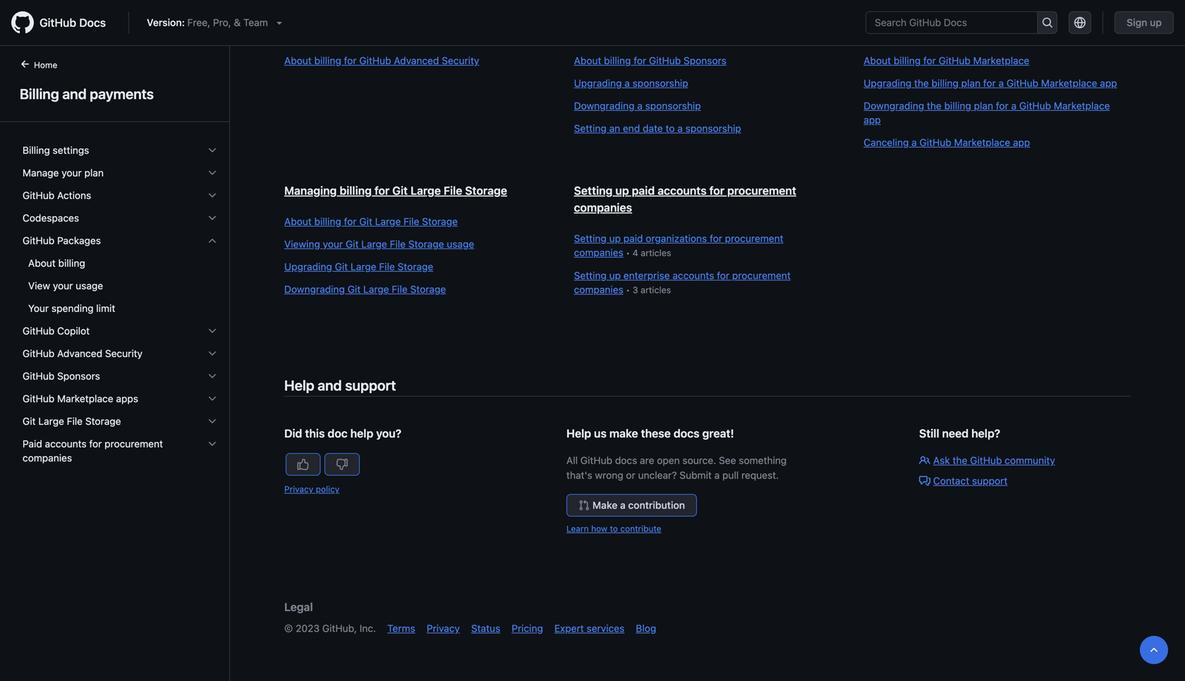 Task type: vqa. For each thing, say whether or not it's contained in the screenshot.
GitHub in the Downgrading The Billing Plan For A Github Marketplace App
yes



Task type: describe. For each thing, give the bounding box(es) containing it.
contribution
[[629, 499, 685, 511]]

wrong
[[595, 469, 624, 481]]

contact
[[934, 475, 970, 487]]

about inside about billing link
[[28, 257, 56, 269]]

see
[[719, 455, 737, 466]]

downgrading a sponsorship
[[574, 100, 701, 112]]

billing for about billing for github marketplace
[[894, 55, 921, 66]]

setting for setting up enterprise accounts for procurement companies
[[574, 270, 607, 281]]

canceling a github marketplace app link
[[864, 136, 1126, 150]]

how
[[592, 524, 608, 534]]

usage inside view your usage "link"
[[76, 280, 103, 292]]

github actions
[[23, 190, 91, 201]]

large inside viewing your git large file storage usage "link"
[[362, 238, 387, 250]]

2 vertical spatial app
[[1014, 137, 1031, 148]]

github packages
[[23, 235, 101, 246]]

git up about billing for git large file storage "link"
[[393, 184, 408, 197]]

2 vertical spatial sponsorship
[[686, 122, 742, 134]]

need
[[943, 427, 969, 440]]

viewing your git large file storage usage link
[[284, 237, 546, 251]]

help
[[351, 427, 374, 440]]

your spending limit link
[[17, 297, 224, 320]]

downgrading for managing billing for github marketplace apps
[[864, 100, 925, 112]]

scroll to top image
[[1149, 644, 1160, 656]]

about billing for github marketplace link
[[864, 54, 1126, 68]]

up for sign up
[[1151, 17, 1162, 28]]

sc 9kayk9 0 image for paid accounts for procurement companies
[[207, 438, 218, 450]]

upgrading git large file storage link
[[284, 260, 546, 274]]

something
[[739, 455, 787, 466]]

an
[[610, 122, 621, 134]]

file inside dropdown button
[[67, 415, 83, 427]]

about billing
[[28, 257, 85, 269]]

all github docs are open source. see something that's wrong or unclear? submit a pull request.
[[567, 455, 787, 481]]

sc 9kayk9 0 image for github copilot
[[207, 325, 218, 337]]

a right canceling
[[912, 137, 917, 148]]

status
[[471, 623, 501, 634]]

did this doc help you?
[[284, 427, 402, 440]]

billing for managing billing for github marketplace apps
[[919, 23, 952, 36]]

file down about billing for git large file storage "link"
[[390, 238, 406, 250]]

1 horizontal spatial to
[[666, 122, 675, 134]]

settings
[[53, 144, 89, 156]]

expert
[[555, 623, 584, 634]]

0 horizontal spatial downgrading
[[284, 283, 345, 295]]

contact support link
[[920, 475, 1008, 487]]

make a contribution
[[593, 499, 685, 511]]

pricing link
[[512, 623, 543, 634]]

downgrading the billing plan for a github marketplace app link
[[864, 99, 1126, 127]]

managing billing for git large file storage
[[284, 184, 507, 197]]

blog link
[[636, 623, 657, 634]]

github advanced security
[[23, 348, 143, 359]]

git inside dropdown button
[[23, 415, 36, 427]]

status link
[[471, 623, 501, 634]]

sponsors inside dropdown button
[[57, 370, 100, 382]]

github docs link
[[11, 11, 117, 34]]

sc 9kayk9 0 image for github sponsors
[[207, 371, 218, 382]]

home link
[[14, 59, 80, 73]]

3
[[633, 285, 638, 295]]

triangle down image
[[274, 17, 285, 28]]

setting for setting up paid organizations for procurement companies
[[574, 233, 607, 244]]

your for viewing
[[323, 238, 343, 250]]

file down 'viewing your git large file storage usage'
[[379, 261, 395, 272]]

sign up link
[[1115, 11, 1174, 34]]

view
[[28, 280, 50, 292]]

billing inside the downgrading the billing plan for a github marketplace app
[[945, 100, 972, 112]]

paid for organizations
[[624, 233, 643, 244]]

the for downgrading
[[927, 100, 942, 112]]

billing and payments element
[[0, 57, 230, 680]]

a up downgrading a sponsorship
[[625, 77, 630, 89]]

marketplace inside dropdown button
[[57, 393, 113, 404]]

still need help?
[[920, 427, 1001, 440]]

make
[[593, 499, 618, 511]]

github copilot button
[[17, 320, 224, 342]]

for inside the setting up paid organizations for procurement companies
[[710, 233, 723, 244]]

help and support
[[284, 377, 396, 393]]

are
[[640, 455, 655, 466]]

billing for about billing for github advanced security
[[315, 55, 342, 66]]

unclear?
[[638, 469, 677, 481]]

about for managing billing for github marketplace apps
[[864, 55, 892, 66]]

upgrading a sponsorship link
[[574, 76, 836, 90]]

upgrading for managing billing for github marketplace apps
[[864, 77, 912, 89]]

about billing for github sponsors link
[[574, 54, 836, 68]]

viewing your git large file storage usage
[[284, 238, 475, 250]]

help for help us make these docs great!
[[567, 427, 592, 440]]

billing for about billing for git large file storage
[[315, 216, 342, 227]]

team
[[244, 17, 268, 28]]

the for upgrading
[[915, 77, 929, 89]]

paid accounts for procurement companies button
[[17, 433, 224, 469]]

about billing for github marketplace
[[864, 55, 1030, 66]]

app for upgrading the billing plan for a github marketplace app
[[1101, 77, 1118, 89]]

us
[[594, 427, 607, 440]]

for inside "link"
[[344, 216, 357, 227]]

a right make
[[620, 499, 626, 511]]

companies inside paid accounts for procurement companies
[[23, 452, 72, 464]]

procurement for setting up paid accounts for procurement companies
[[728, 184, 797, 197]]

github marketplace apps
[[23, 393, 138, 404]]

for inside paid accounts for procurement companies
[[89, 438, 102, 450]]

github,
[[322, 623, 357, 634]]

canceling a github marketplace app
[[864, 137, 1031, 148]]

codespaces button
[[17, 207, 224, 229]]

learn how to contribute
[[567, 524, 662, 534]]

setting for setting up paid accounts for procurement companies
[[574, 184, 613, 197]]

github docs
[[40, 16, 106, 29]]

canceling
[[864, 137, 909, 148]]

help us make these docs great!
[[567, 427, 735, 440]]

app for downgrading the billing plan for a github marketplace app
[[864, 114, 881, 126]]

setting up paid accounts for procurement companies
[[574, 184, 797, 214]]

docs
[[79, 16, 106, 29]]

for inside setting up enterprise accounts for procurement companies
[[717, 270, 730, 281]]

contact support
[[934, 475, 1008, 487]]

0 horizontal spatial to
[[610, 524, 618, 534]]

sponsorship for downgrading a sponsorship
[[646, 100, 701, 112]]

billing settings
[[23, 144, 89, 156]]

git up 'viewing your git large file storage usage'
[[359, 216, 373, 227]]

sc 9kayk9 0 image for billing settings
[[207, 145, 218, 156]]

manage your plan button
[[17, 162, 224, 184]]

sc 9kayk9 0 image for github marketplace apps
[[207, 393, 218, 404]]

about billing for github sponsors
[[574, 55, 727, 66]]

plan for downgrading
[[975, 100, 994, 112]]

inc.
[[360, 623, 376, 634]]

upgrading for about billing for github advanced security
[[574, 77, 622, 89]]

• 4 articles
[[624, 248, 672, 258]]

sc 9kayk9 0 image for manage your plan
[[207, 167, 218, 179]]

blog
[[636, 623, 657, 634]]

manage your plan
[[23, 167, 104, 179]]

great!
[[703, 427, 735, 440]]

community
[[1005, 455, 1056, 466]]

billing for about billing
[[58, 257, 85, 269]]

1 horizontal spatial support
[[973, 475, 1008, 487]]

procurement inside paid accounts for procurement companies
[[105, 438, 163, 450]]

learn
[[567, 524, 589, 534]]

git up upgrading git large file storage
[[346, 238, 359, 250]]

actions
[[57, 190, 91, 201]]

sponsorship for upgrading a sponsorship
[[633, 77, 689, 89]]

up for setting up enterprise accounts for procurement companies
[[610, 270, 621, 281]]

viewing
[[284, 238, 320, 250]]

©
[[284, 623, 293, 634]]

github inside all github docs are open source. see something that's wrong or unclear? submit a pull request.
[[581, 455, 613, 466]]



Task type: locate. For each thing, give the bounding box(es) containing it.
large up 'viewing your git large file storage usage'
[[375, 216, 401, 227]]

0 vertical spatial •
[[626, 248, 630, 258]]

privacy link
[[427, 623, 460, 634]]

companies left "3"
[[574, 284, 624, 295]]

6 sc 9kayk9 0 image from the top
[[207, 348, 218, 359]]

privacy for privacy policy
[[284, 484, 314, 494]]

github packages element containing github packages
[[11, 229, 229, 320]]

help for help and support
[[284, 377, 315, 393]]

expert services link
[[555, 623, 625, 634]]

the down about billing for github marketplace
[[915, 77, 929, 89]]

your inside github packages element
[[53, 280, 73, 292]]

about inside about billing for github sponsors link
[[574, 55, 602, 66]]

sc 9kayk9 0 image inside git large file storage dropdown button
[[207, 416, 218, 427]]

your spending limit
[[28, 302, 115, 314]]

3 sc 9kayk9 0 image from the top
[[207, 438, 218, 450]]

and for billing
[[62, 85, 87, 102]]

to
[[666, 122, 675, 134], [610, 524, 618, 534]]

contribute
[[621, 524, 662, 534]]

storage inside dropdown button
[[85, 415, 121, 427]]

sc 9kayk9 0 image inside github packages dropdown button
[[207, 235, 218, 246]]

did this doc help you? option group
[[284, 453, 479, 476]]

billing up manage on the left top
[[23, 144, 50, 156]]

and down home link
[[62, 85, 87, 102]]

app up canceling
[[864, 114, 881, 126]]

0 horizontal spatial usage
[[76, 280, 103, 292]]

privacy right the terms
[[427, 623, 460, 634]]

payments
[[90, 85, 154, 102]]

make
[[610, 427, 639, 440]]

0 horizontal spatial security
[[105, 348, 143, 359]]

accounts
[[658, 184, 707, 197], [673, 270, 715, 281], [45, 438, 87, 450]]

2 github packages element from the top
[[11, 252, 229, 320]]

companies for setting up enterprise accounts for procurement companies
[[574, 284, 624, 295]]

0 vertical spatial usage
[[447, 238, 475, 250]]

large up paid
[[38, 415, 64, 427]]

about for about billing for github advanced security
[[574, 55, 602, 66]]

pro,
[[213, 17, 231, 28]]

0 vertical spatial your
[[62, 167, 82, 179]]

billing down home link
[[20, 85, 59, 102]]

about inside about billing for git large file storage "link"
[[284, 216, 312, 227]]

github packages element containing about billing
[[11, 252, 229, 320]]

0 vertical spatial and
[[62, 85, 87, 102]]

a
[[625, 77, 630, 89], [999, 77, 1004, 89], [638, 100, 643, 112], [1012, 100, 1017, 112], [678, 122, 683, 134], [912, 137, 917, 148], [715, 469, 720, 481], [620, 499, 626, 511]]

0 horizontal spatial and
[[62, 85, 87, 102]]

up for setting up paid accounts for procurement companies
[[616, 184, 629, 197]]

limit
[[96, 302, 115, 314]]

• left 4
[[626, 248, 630, 258]]

billing for about billing for github sponsors
[[604, 55, 631, 66]]

1 vertical spatial accounts
[[673, 270, 715, 281]]

1 vertical spatial •
[[626, 285, 630, 295]]

plan up actions
[[84, 167, 104, 179]]

1 vertical spatial app
[[864, 114, 881, 126]]

about
[[284, 55, 312, 66], [574, 55, 602, 66], [864, 55, 892, 66], [284, 216, 312, 227], [28, 257, 56, 269]]

downgrading
[[574, 100, 635, 112], [864, 100, 925, 112], [284, 283, 345, 295]]

upgrading the billing plan for a github marketplace app
[[864, 77, 1118, 89]]

file up about billing for git large file storage "link"
[[444, 184, 463, 197]]

sc 9kayk9 0 image inside github sponsors dropdown button
[[207, 371, 218, 382]]

file up viewing your git large file storage usage "link"
[[404, 216, 420, 227]]

upgrading
[[574, 77, 622, 89], [864, 77, 912, 89], [284, 261, 332, 272]]

procurement inside setting up paid accounts for procurement companies
[[728, 184, 797, 197]]

0 vertical spatial docs
[[674, 427, 700, 440]]

support
[[345, 377, 396, 393], [973, 475, 1008, 487]]

1 vertical spatial paid
[[624, 233, 643, 244]]

a left pull
[[715, 469, 720, 481]]

1 vertical spatial and
[[318, 377, 342, 393]]

view your usage link
[[17, 275, 224, 297]]

github packages element
[[11, 229, 229, 320], [11, 252, 229, 320]]

expert services
[[555, 623, 625, 634]]

github sponsors
[[23, 370, 100, 382]]

git up paid
[[23, 415, 36, 427]]

large down upgrading git large file storage
[[363, 283, 389, 295]]

1 vertical spatial your
[[323, 238, 343, 250]]

upgrading inside upgrading git large file storage link
[[284, 261, 332, 272]]

enterprise
[[624, 270, 670, 281]]

companies inside setting up enterprise accounts for procurement companies
[[574, 284, 624, 295]]

large inside downgrading git large file storage link
[[363, 283, 389, 295]]

2 • from the top
[[626, 285, 630, 295]]

billing inside "dropdown button"
[[23, 144, 50, 156]]

apps inside dropdown button
[[116, 393, 138, 404]]

0 vertical spatial sponsors
[[684, 55, 727, 66]]

tooltip
[[1141, 636, 1169, 664]]

1 vertical spatial sc 9kayk9 0 image
[[207, 416, 218, 427]]

3 setting from the top
[[574, 233, 607, 244]]

companies left 4
[[574, 247, 624, 258]]

privacy
[[284, 484, 314, 494], [427, 623, 460, 634]]

sponsorship down about billing for github sponsors
[[633, 77, 689, 89]]

all
[[567, 455, 578, 466]]

sc 9kayk9 0 image for git large file storage
[[207, 416, 218, 427]]

1 sc 9kayk9 0 image from the top
[[207, 167, 218, 179]]

2 vertical spatial plan
[[84, 167, 104, 179]]

file down upgrading git large file storage link
[[392, 283, 408, 295]]

1 horizontal spatial upgrading
[[574, 77, 622, 89]]

paid inside setting up paid accounts for procurement companies
[[632, 184, 655, 197]]

sc 9kayk9 0 image inside github actions dropdown button
[[207, 190, 218, 201]]

plan inside the downgrading the billing plan for a github marketplace app
[[975, 100, 994, 112]]

setting up enterprise accounts for procurement companies
[[574, 270, 791, 295]]

2 setting from the top
[[574, 184, 613, 197]]

upgrading a sponsorship
[[574, 77, 689, 89]]

1 vertical spatial managing
[[284, 184, 337, 197]]

procurement for setting up enterprise accounts for procurement companies
[[733, 270, 791, 281]]

git down upgrading git large file storage
[[348, 283, 361, 295]]

your right 'viewing' at the left top of the page
[[323, 238, 343, 250]]

sponsors up upgrading a sponsorship link
[[684, 55, 727, 66]]

1 horizontal spatial usage
[[447, 238, 475, 250]]

usage inside viewing your git large file storage usage "link"
[[447, 238, 475, 250]]

1 github packages element from the top
[[11, 229, 229, 320]]

learn how to contribute link
[[567, 524, 662, 534]]

• for paid
[[626, 248, 630, 258]]

companies for setting up paid organizations for procurement companies
[[574, 247, 624, 258]]

0 horizontal spatial upgrading
[[284, 261, 332, 272]]

a up end
[[638, 100, 643, 112]]

setting inside setting an end date to a sponsorship link
[[574, 122, 607, 134]]

sc 9kayk9 0 image inside paid accounts for procurement companies dropdown button
[[207, 438, 218, 450]]

0 vertical spatial accounts
[[658, 184, 707, 197]]

github copilot
[[23, 325, 90, 337]]

billing inside about billing for github advanced security link
[[315, 55, 342, 66]]

procurement
[[728, 184, 797, 197], [725, 233, 784, 244], [733, 270, 791, 281], [105, 438, 163, 450]]

about billing for github advanced security
[[284, 55, 480, 66]]

plan inside upgrading the billing plan for a github marketplace app link
[[962, 77, 981, 89]]

billing settings button
[[17, 139, 224, 162]]

billing inside about billing link
[[58, 257, 85, 269]]

marketplace inside the downgrading the billing plan for a github marketplace app
[[1054, 100, 1111, 112]]

sc 9kayk9 0 image inside github copilot dropdown button
[[207, 325, 218, 337]]

plan down upgrading the billing plan for a github marketplace app
[[975, 100, 994, 112]]

articles for paid
[[641, 248, 672, 258]]

billing inside about billing for github marketplace link
[[894, 55, 921, 66]]

0 vertical spatial paid
[[632, 184, 655, 197]]

1 sc 9kayk9 0 image from the top
[[207, 145, 218, 156]]

Search GitHub Docs search field
[[867, 12, 1038, 33]]

github marketplace apps button
[[17, 387, 224, 410]]

version: free, pro, & team
[[147, 17, 268, 28]]

1 vertical spatial docs
[[615, 455, 638, 466]]

git large file storage button
[[17, 410, 224, 433]]

sc 9kayk9 0 image inside 'billing settings' "dropdown button"
[[207, 145, 218, 156]]

usage down about billing for git large file storage "link"
[[447, 238, 475, 250]]

accounts inside setting up enterprise accounts for procurement companies
[[673, 270, 715, 281]]

sponsors up github marketplace apps
[[57, 370, 100, 382]]

a inside all github docs are open source. see something that's wrong or unclear? submit a pull request.
[[715, 469, 720, 481]]

1 horizontal spatial sponsors
[[684, 55, 727, 66]]

security
[[442, 55, 480, 66], [105, 348, 143, 359]]

downgrading up an
[[574, 100, 635, 112]]

plan down about billing for github marketplace link
[[962, 77, 981, 89]]

privacy for privacy
[[427, 623, 460, 634]]

None search field
[[866, 11, 1058, 34]]

1 articles from the top
[[641, 248, 672, 258]]

downgrading inside the downgrading the billing plan for a github marketplace app
[[864, 100, 925, 112]]

large up about billing for git large file storage "link"
[[411, 184, 441, 197]]

upgrading git large file storage
[[284, 261, 434, 272]]

0 vertical spatial sponsorship
[[633, 77, 689, 89]]

up
[[1151, 17, 1162, 28], [616, 184, 629, 197], [610, 233, 621, 244], [610, 270, 621, 281]]

file down github marketplace apps
[[67, 415, 83, 427]]

articles right 4
[[641, 248, 672, 258]]

a inside the downgrading the billing plan for a github marketplace app
[[1012, 100, 1017, 112]]

2 vertical spatial your
[[53, 280, 73, 292]]

1 vertical spatial plan
[[975, 100, 994, 112]]

your inside 'dropdown button'
[[62, 167, 82, 179]]

sign
[[1127, 17, 1148, 28]]

1 vertical spatial advanced
[[57, 348, 102, 359]]

support down ask the github community link
[[973, 475, 1008, 487]]

1 vertical spatial the
[[927, 100, 942, 112]]

your
[[62, 167, 82, 179], [323, 238, 343, 250], [53, 280, 73, 292]]

privacy left policy
[[284, 484, 314, 494]]

2 vertical spatial accounts
[[45, 438, 87, 450]]

1 horizontal spatial app
[[1014, 137, 1031, 148]]

your down about billing
[[53, 280, 73, 292]]

billing for billing settings
[[23, 144, 50, 156]]

3 sc 9kayk9 0 image from the top
[[207, 212, 218, 224]]

articles for enterprise
[[641, 285, 671, 295]]

1 vertical spatial to
[[610, 524, 618, 534]]

1 horizontal spatial downgrading
[[574, 100, 635, 112]]

and up doc
[[318, 377, 342, 393]]

1 vertical spatial sponsors
[[57, 370, 100, 382]]

up inside the setting up paid organizations for procurement companies
[[610, 233, 621, 244]]

sc 9kayk9 0 image
[[207, 145, 218, 156], [207, 416, 218, 427], [207, 438, 218, 450]]

security inside about billing for github advanced security link
[[442, 55, 480, 66]]

1 vertical spatial apps
[[116, 393, 138, 404]]

the for ask
[[953, 455, 968, 466]]

0 vertical spatial sc 9kayk9 0 image
[[207, 145, 218, 156]]

setting inside the setting up paid organizations for procurement companies
[[574, 233, 607, 244]]

billing for managing billing for git large file storage
[[340, 184, 372, 197]]

sc 9kayk9 0 image for codespaces
[[207, 212, 218, 224]]

1 horizontal spatial advanced
[[394, 55, 439, 66]]

© 2023 github, inc.
[[284, 623, 376, 634]]

0 horizontal spatial app
[[864, 114, 881, 126]]

managing billing for github marketplace apps
[[864, 23, 1108, 36]]

procurement for setting up paid organizations for procurement companies
[[725, 233, 784, 244]]

usage up the limit
[[76, 280, 103, 292]]

billing inside about billing for github sponsors link
[[604, 55, 631, 66]]

billing
[[919, 23, 952, 36], [315, 55, 342, 66], [604, 55, 631, 66], [894, 55, 921, 66], [932, 77, 959, 89], [945, 100, 972, 112], [340, 184, 372, 197], [315, 216, 342, 227], [58, 257, 85, 269]]

help?
[[972, 427, 1001, 440]]

0 vertical spatial support
[[345, 377, 396, 393]]

2 vertical spatial sc 9kayk9 0 image
[[207, 438, 218, 450]]

1 vertical spatial help
[[567, 427, 592, 440]]

billing inside about billing for git large file storage "link"
[[315, 216, 342, 227]]

app down "downgrading the billing plan for a github marketplace app" link
[[1014, 137, 1031, 148]]

pull
[[723, 469, 739, 481]]

companies for setting up paid accounts for procurement companies
[[574, 201, 632, 214]]

1 setting from the top
[[574, 122, 607, 134]]

home
[[34, 60, 57, 70]]

plan inside 'manage your plan' 'dropdown button'
[[84, 167, 104, 179]]

ask
[[934, 455, 951, 466]]

downgrading for about billing for github advanced security
[[574, 100, 635, 112]]

downgrading down 'viewing' at the left top of the page
[[284, 283, 345, 295]]

date
[[643, 122, 663, 134]]

upgrading up canceling
[[864, 77, 912, 89]]

help up did
[[284, 377, 315, 393]]

accounts inside setting up paid accounts for procurement companies
[[658, 184, 707, 197]]

github advanced security button
[[17, 342, 224, 365]]

sponsorship down downgrading a sponsorship link
[[686, 122, 742, 134]]

2 sc 9kayk9 0 image from the top
[[207, 416, 218, 427]]

and
[[62, 85, 87, 102], [318, 377, 342, 393]]

setting an end date to a sponsorship link
[[574, 121, 836, 136]]

large down about billing for git large file storage
[[362, 238, 387, 250]]

setting for setting an end date to a sponsorship
[[574, 122, 607, 134]]

1 horizontal spatial apps
[[1082, 23, 1108, 36]]

accounts up organizations
[[658, 184, 707, 197]]

codespaces
[[23, 212, 79, 224]]

0 horizontal spatial help
[[284, 377, 315, 393]]

1 vertical spatial privacy
[[427, 623, 460, 634]]

setting inside setting up enterprise accounts for procurement companies
[[574, 270, 607, 281]]

storage
[[465, 184, 507, 197], [422, 216, 458, 227], [409, 238, 444, 250], [398, 261, 434, 272], [410, 283, 446, 295], [85, 415, 121, 427]]

2 horizontal spatial app
[[1101, 77, 1118, 89]]

1 vertical spatial sponsorship
[[646, 100, 701, 112]]

0 vertical spatial app
[[1101, 77, 1118, 89]]

sc 9kayk9 0 image for github packages
[[207, 235, 218, 246]]

your for manage
[[62, 167, 82, 179]]

the up the canceling a github marketplace app
[[927, 100, 942, 112]]

0 horizontal spatial privacy
[[284, 484, 314, 494]]

0 vertical spatial billing
[[20, 85, 59, 102]]

about for managing billing for git large file storage
[[284, 216, 312, 227]]

managing for managing billing for git large file storage
[[284, 184, 337, 197]]

your for view
[[53, 280, 73, 292]]

downgrading up canceling
[[864, 100, 925, 112]]

managing for managing billing for github marketplace apps
[[864, 23, 917, 36]]

about inside about billing for github advanced security link
[[284, 55, 312, 66]]

paid accounts for procurement companies
[[23, 438, 163, 464]]

1 horizontal spatial and
[[318, 377, 342, 393]]

managing billing for github marketplace apps link
[[864, 23, 1108, 36]]

managing up 'viewing' at the left top of the page
[[284, 184, 337, 197]]

that's
[[567, 469, 593, 481]]

0 vertical spatial the
[[915, 77, 929, 89]]

1 horizontal spatial docs
[[674, 427, 700, 440]]

billing for billing and payments
[[20, 85, 59, 102]]

0 vertical spatial to
[[666, 122, 675, 134]]

plan for upgrading
[[962, 77, 981, 89]]

security inside the github advanced security dropdown button
[[105, 348, 143, 359]]

manage
[[23, 167, 59, 179]]

upgrading up downgrading a sponsorship
[[574, 77, 622, 89]]

this
[[305, 427, 325, 440]]

upgrading down 'viewing' at the left top of the page
[[284, 261, 332, 272]]

companies down paid
[[23, 452, 72, 464]]

0 vertical spatial apps
[[1082, 23, 1108, 36]]

up for setting up paid organizations for procurement companies
[[610, 233, 621, 244]]

a right date
[[678, 122, 683, 134]]

source.
[[683, 455, 717, 466]]

0 vertical spatial privacy
[[284, 484, 314, 494]]

8 sc 9kayk9 0 image from the top
[[207, 393, 218, 404]]

1 horizontal spatial managing
[[864, 23, 917, 36]]

github inside the downgrading the billing plan for a github marketplace app
[[1020, 100, 1052, 112]]

0 horizontal spatial advanced
[[57, 348, 102, 359]]

docs up source.
[[674, 427, 700, 440]]

2 horizontal spatial downgrading
[[864, 100, 925, 112]]

help left us
[[567, 427, 592, 440]]

paid
[[632, 184, 655, 197], [624, 233, 643, 244]]

about billing for git large file storage
[[284, 216, 458, 227]]

0 horizontal spatial support
[[345, 377, 396, 393]]

companies inside setting up paid accounts for procurement companies
[[574, 201, 632, 214]]

the inside upgrading the billing plan for a github marketplace app link
[[915, 77, 929, 89]]

0 horizontal spatial managing
[[284, 184, 337, 197]]

sc 9kayk9 0 image for github actions
[[207, 190, 218, 201]]

1 vertical spatial support
[[973, 475, 1008, 487]]

• for enterprise
[[626, 285, 630, 295]]

select language: current language is english image
[[1075, 17, 1086, 28]]

0 vertical spatial managing
[[864, 23, 917, 36]]

4
[[633, 248, 639, 258]]

advanced inside dropdown button
[[57, 348, 102, 359]]

1 vertical spatial security
[[105, 348, 143, 359]]

and for help
[[318, 377, 342, 393]]

make a contribution link
[[567, 494, 697, 517]]

submit
[[680, 469, 712, 481]]

large inside upgrading git large file storage link
[[351, 261, 377, 272]]

companies up • 4 articles
[[574, 201, 632, 214]]

privacy policy link
[[284, 484, 340, 494]]

large up downgrading git large file storage
[[351, 261, 377, 272]]

billing and payments link
[[17, 83, 212, 104]]

0 horizontal spatial sponsors
[[57, 370, 100, 382]]

up inside setting up enterprise accounts for procurement companies
[[610, 270, 621, 281]]

companies inside the setting up paid organizations for procurement companies
[[574, 247, 624, 258]]

to right date
[[666, 122, 675, 134]]

apps left sign
[[1082, 23, 1108, 36]]

paid inside the setting up paid organizations for procurement companies
[[624, 233, 643, 244]]

0 horizontal spatial docs
[[615, 455, 638, 466]]

accounts inside paid accounts for procurement companies
[[45, 438, 87, 450]]

doc
[[328, 427, 348, 440]]

git large file storage
[[23, 415, 121, 427]]

sponsorship up setting an end date to a sponsorship
[[646, 100, 701, 112]]

for inside setting up paid accounts for procurement companies
[[710, 184, 725, 197]]

5 sc 9kayk9 0 image from the top
[[207, 325, 218, 337]]

1 vertical spatial articles
[[641, 285, 671, 295]]

paid up organizations
[[632, 184, 655, 197]]

0 vertical spatial advanced
[[394, 55, 439, 66]]

to right how
[[610, 524, 618, 534]]

git up downgrading git large file storage
[[335, 261, 348, 272]]

sc 9kayk9 0 image for github advanced security
[[207, 348, 218, 359]]

ask the github community link
[[920, 455, 1056, 466]]

paid for accounts
[[632, 184, 655, 197]]

docs inside all github docs are open source. see something that's wrong or unclear? submit a pull request.
[[615, 455, 638, 466]]

support up help
[[345, 377, 396, 393]]

the
[[915, 77, 929, 89], [927, 100, 942, 112], [953, 455, 968, 466]]

about inside about billing for github marketplace link
[[864, 55, 892, 66]]

1 horizontal spatial privacy
[[427, 623, 460, 634]]

1 vertical spatial usage
[[76, 280, 103, 292]]

managing billing for git large file storage link
[[284, 184, 507, 197]]

up inside setting up paid accounts for procurement companies
[[616, 184, 629, 197]]

0 vertical spatial articles
[[641, 248, 672, 258]]

a down about billing for github marketplace link
[[999, 77, 1004, 89]]

1 horizontal spatial help
[[567, 427, 592, 440]]

policy
[[316, 484, 340, 494]]

companies
[[574, 201, 632, 214], [574, 247, 624, 258], [574, 284, 624, 295], [23, 452, 72, 464]]

paid up 4
[[624, 233, 643, 244]]

sc 9kayk9 0 image inside 'manage your plan' 'dropdown button'
[[207, 167, 218, 179]]

0 vertical spatial help
[[284, 377, 315, 393]]

view your usage
[[28, 280, 103, 292]]

setting inside setting up paid accounts for procurement companies
[[574, 184, 613, 197]]

2 articles from the top
[[641, 285, 671, 295]]

docs up or
[[615, 455, 638, 466]]

sc 9kayk9 0 image
[[207, 167, 218, 179], [207, 190, 218, 201], [207, 212, 218, 224], [207, 235, 218, 246], [207, 325, 218, 337], [207, 348, 218, 359], [207, 371, 218, 382], [207, 393, 218, 404]]

app down sign up link
[[1101, 77, 1118, 89]]

1 horizontal spatial security
[[442, 55, 480, 66]]

4 sc 9kayk9 0 image from the top
[[207, 235, 218, 246]]

procurement inside the setting up paid organizations for procurement companies
[[725, 233, 784, 244]]

github packages button
[[17, 229, 224, 252]]

these
[[641, 427, 671, 440]]

0 horizontal spatial apps
[[116, 393, 138, 404]]

sc 9kayk9 0 image inside codespaces dropdown button
[[207, 212, 218, 224]]

search image
[[1042, 17, 1054, 28]]

for inside the downgrading the billing plan for a github marketplace app
[[997, 100, 1009, 112]]

end
[[623, 122, 640, 134]]

a down upgrading the billing plan for a github marketplace app link
[[1012, 100, 1017, 112]]

apps down github sponsors dropdown button
[[116, 393, 138, 404]]

app inside the downgrading the billing plan for a github marketplace app
[[864, 114, 881, 126]]

• 3 articles
[[624, 285, 671, 295]]

2 sc 9kayk9 0 image from the top
[[207, 190, 218, 201]]

1 vertical spatial billing
[[23, 144, 50, 156]]

2 vertical spatial the
[[953, 455, 968, 466]]

about billing for git large file storage link
[[284, 215, 546, 229]]

the inside the downgrading the billing plan for a github marketplace app
[[927, 100, 942, 112]]

accounts down git large file storage
[[45, 438, 87, 450]]

0 vertical spatial plan
[[962, 77, 981, 89]]

upgrading inside upgrading a sponsorship link
[[574, 77, 622, 89]]

accounts for enterprise
[[673, 270, 715, 281]]

downgrading a sponsorship link
[[574, 99, 836, 113]]

7 sc 9kayk9 0 image from the top
[[207, 371, 218, 382]]

your down settings
[[62, 167, 82, 179]]

articles down enterprise
[[641, 285, 671, 295]]

managing up about billing for github marketplace
[[864, 23, 917, 36]]

• left "3"
[[626, 285, 630, 295]]

1 • from the top
[[626, 248, 630, 258]]

procurement inside setting up enterprise accounts for procurement companies
[[733, 270, 791, 281]]

sc 9kayk9 0 image inside github marketplace apps dropdown button
[[207, 393, 218, 404]]

accounts for paid
[[658, 184, 707, 197]]

the right ask
[[953, 455, 968, 466]]

0 vertical spatial security
[[442, 55, 480, 66]]

2 horizontal spatial upgrading
[[864, 77, 912, 89]]

sc 9kayk9 0 image inside the github advanced security dropdown button
[[207, 348, 218, 359]]

&
[[234, 17, 241, 28]]

large inside about billing for git large file storage "link"
[[375, 216, 401, 227]]

accounts down the setting up paid organizations for procurement companies
[[673, 270, 715, 281]]

upgrading inside upgrading the billing plan for a github marketplace app link
[[864, 77, 912, 89]]

4 setting from the top
[[574, 270, 607, 281]]

large inside git large file storage dropdown button
[[38, 415, 64, 427]]



